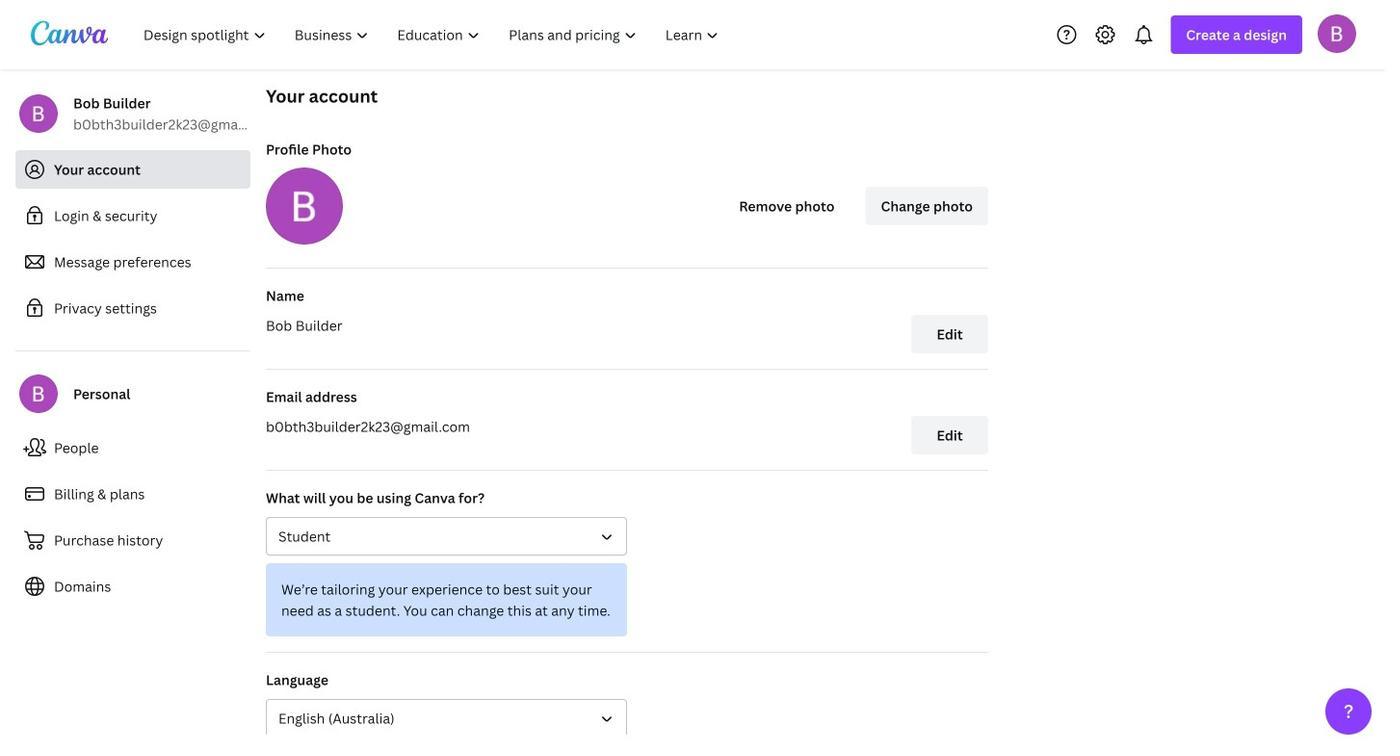 Task type: locate. For each thing, give the bounding box(es) containing it.
bob builder image
[[1318, 14, 1357, 53]]

None button
[[266, 517, 627, 556]]

Language: English (Australia) button
[[266, 700, 627, 738]]



Task type: describe. For each thing, give the bounding box(es) containing it.
top level navigation element
[[131, 15, 736, 54]]



Task type: vqa. For each thing, say whether or not it's contained in the screenshot.
button
yes



